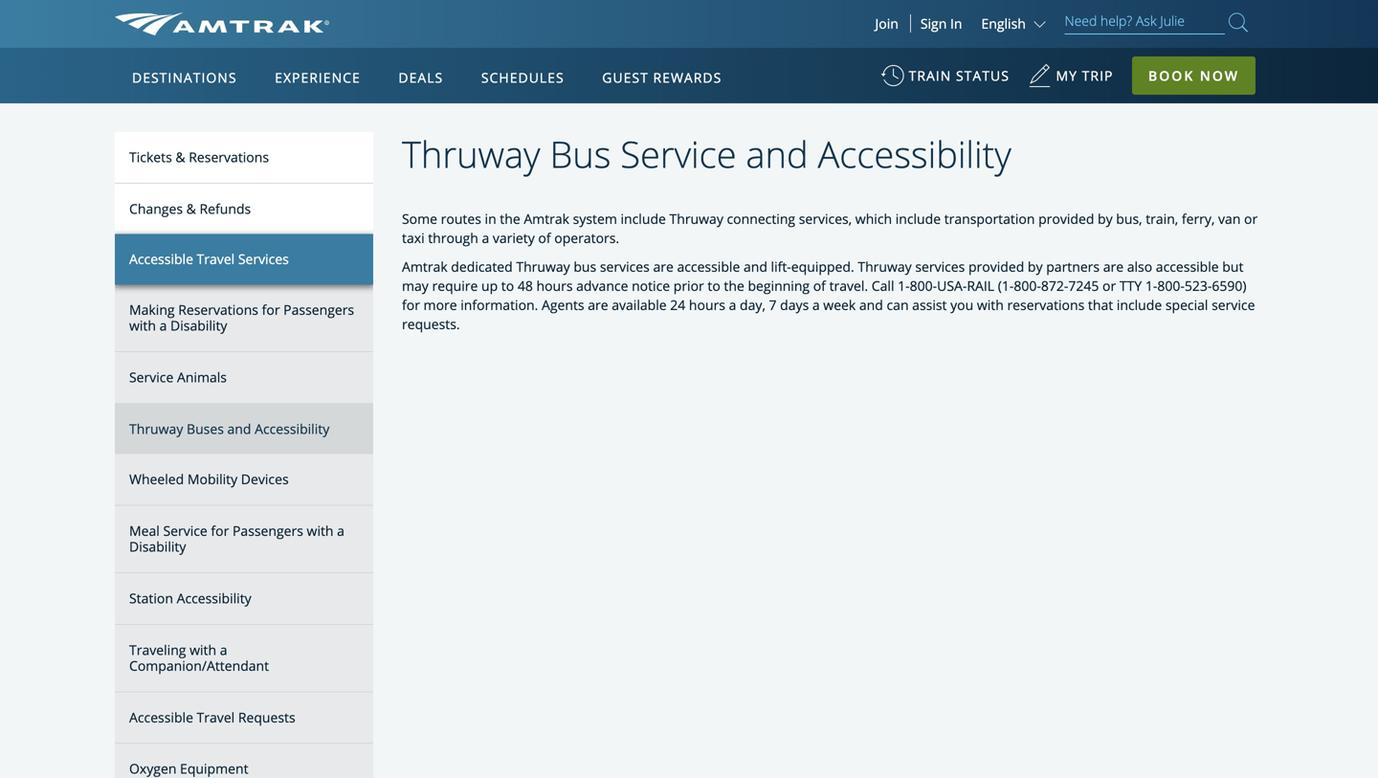 Task type: vqa. For each thing, say whether or not it's contained in the screenshot.
Plus Icon
no



Task type: describe. For each thing, give the bounding box(es) containing it.
tickets & reservations
[[129, 148, 269, 166]]

disability for reservations
[[170, 317, 227, 335]]

accessibility inside station accessibility link
[[177, 589, 252, 608]]

some routes in the amtrak system include thruway connecting services, which include transportation provided by bus, train, ferry, van or taxi through a variety of operators.
[[402, 210, 1259, 247]]

destinations
[[132, 68, 237, 87]]

search icon image
[[1230, 9, 1249, 35]]

station accessibility
[[129, 589, 252, 608]]

and left lift-
[[744, 258, 768, 276]]

3 800- from the left
[[1158, 277, 1185, 295]]

1 services from the left
[[600, 258, 650, 276]]

oxygen equipment link
[[115, 744, 373, 779]]

523-
[[1185, 277, 1213, 295]]

0 vertical spatial reservations
[[189, 148, 269, 166]]

my trip button
[[1029, 57, 1114, 104]]

services,
[[799, 210, 852, 228]]

join
[[876, 14, 899, 33]]

1 vertical spatial service
[[129, 368, 174, 386]]

book now button
[[1133, 57, 1256, 95]]

train,
[[1146, 210, 1179, 228]]

travel. call
[[830, 277, 895, 295]]

a inside making reservations for passengers with a disability
[[160, 317, 167, 335]]

accessibility inside thruway buses and accessibility link
[[255, 420, 330, 438]]

my
[[1057, 67, 1078, 85]]

accessible for accessible travel requests
[[129, 709, 193, 727]]

mobility
[[188, 470, 238, 488]]

train status
[[909, 67, 1010, 85]]

thruway inside some routes in the amtrak system include thruway connecting services, which include transportation provided by bus, train, ferry, van or taxi through a variety of operators.
[[670, 210, 724, 228]]

a inside some routes in the amtrak system include thruway connecting services, which include transportation provided by bus, train, ferry, van or taxi through a variety of operators.
[[482, 229, 490, 247]]

2 services from the left
[[916, 258, 966, 276]]

now
[[1201, 67, 1240, 85]]

sign in button
[[921, 14, 963, 33]]

oxygen equipment
[[129, 760, 249, 778]]

0 vertical spatial hours
[[537, 277, 573, 295]]

taxi
[[402, 229, 425, 247]]

refunds
[[200, 199, 251, 218]]

7
[[769, 296, 777, 314]]

companion/attendant
[[129, 657, 269, 675]]

sign in
[[921, 14, 963, 33]]

information.
[[461, 296, 539, 314]]

or inside 'amtrak dedicated thruway bus services are accessible and lift-equipped. thruway services provided by partners are also accessible but may require up to 48 hours advance notice prior to the beginning of travel. call 1-800-usa-rail (1-800-872-7245 or tty 1-800-523-6590) for more information. agents are available 24 hours a day, 7 days a week and can assist you with reservations that include special service requests.'
[[1103, 277, 1117, 295]]

requests.
[[402, 315, 460, 333]]

24
[[671, 296, 686, 314]]

changes
[[129, 199, 183, 218]]

1 to from the left
[[502, 277, 514, 295]]

assist
[[913, 296, 948, 314]]

lift-
[[771, 258, 792, 276]]

1 horizontal spatial are
[[654, 258, 674, 276]]

of inside 'amtrak dedicated thruway bus services are accessible and lift-equipped. thruway services provided by partners are also accessible but may require up to 48 hours advance notice prior to the beginning of travel. call 1-800-usa-rail (1-800-872-7245 or tty 1-800-523-6590) for more information. agents are available 24 hours a day, 7 days a week and can assist you with reservations that include special service requests.'
[[814, 277, 826, 295]]

thruway buses and accessibility link
[[115, 404, 373, 454]]

banner containing join
[[0, 0, 1379, 442]]

Please enter your search item search field
[[1065, 10, 1226, 34]]

thruway up routes
[[402, 129, 541, 179]]

which
[[856, 210, 893, 228]]

a inside traveling with a companion/attendant
[[220, 641, 227, 659]]

equipment
[[180, 760, 249, 778]]

2 1- from the left
[[1146, 277, 1158, 295]]

wheeled mobility devices link
[[115, 454, 373, 506]]

experience button
[[267, 51, 368, 104]]

book now
[[1149, 67, 1240, 85]]

0 horizontal spatial are
[[588, 296, 609, 314]]

operators.
[[555, 229, 620, 247]]

with inside meal service for passengers with a disability
[[307, 522, 334, 540]]

schedules
[[482, 68, 565, 87]]

for for making reservations for passengers with a disability
[[262, 301, 280, 319]]

and down travel. call
[[860, 296, 884, 314]]

1 1- from the left
[[898, 277, 910, 295]]

thruway inside the secondary navigation
[[129, 420, 183, 438]]

reservations
[[1008, 296, 1085, 314]]

1 horizontal spatial hours
[[689, 296, 726, 314]]

travel for requests
[[197, 709, 235, 727]]

deals
[[399, 68, 444, 87]]

accessible travel services link
[[115, 234, 373, 285]]

meal
[[129, 522, 160, 540]]

rail
[[968, 277, 995, 295]]

notice
[[632, 277, 670, 295]]

in
[[951, 14, 963, 33]]

service animals link
[[115, 352, 373, 404]]

accessible for accessible travel services
[[129, 250, 193, 268]]

tty
[[1120, 277, 1143, 295]]

dedicated
[[451, 258, 513, 276]]

with inside making reservations for passengers with a disability
[[129, 317, 156, 335]]

station
[[129, 589, 173, 608]]

1 horizontal spatial include
[[896, 210, 941, 228]]

wheeled
[[129, 470, 184, 488]]

include inside 'amtrak dedicated thruway bus services are accessible and lift-equipped. thruway services provided by partners are also accessible but may require up to 48 hours advance notice prior to the beginning of travel. call 1-800-usa-rail (1-800-872-7245 or tty 1-800-523-6590) for more information. agents are available 24 hours a day, 7 days a week and can assist you with reservations that include special service requests.'
[[1117, 296, 1163, 314]]

and inside the secondary navigation
[[227, 420, 251, 438]]

but
[[1223, 258, 1244, 276]]

week
[[824, 296, 856, 314]]

guest
[[603, 68, 649, 87]]

2 horizontal spatial are
[[1104, 258, 1124, 276]]

require
[[432, 277, 478, 295]]

services
[[238, 250, 289, 268]]

thruway bus service and accessibility
[[402, 129, 1012, 179]]

0 horizontal spatial include
[[621, 210, 666, 228]]

available
[[612, 296, 667, 314]]

equipped.
[[792, 258, 855, 276]]

requests
[[238, 709, 296, 727]]

system
[[573, 210, 618, 228]]

service
[[1212, 296, 1256, 314]]

in
[[485, 210, 497, 228]]

up
[[482, 277, 498, 295]]

6590)
[[1213, 277, 1247, 295]]

van
[[1219, 210, 1241, 228]]

usa-
[[938, 277, 968, 295]]

thruway up "48"
[[516, 258, 570, 276]]

also
[[1128, 258, 1153, 276]]

& for tickets
[[176, 148, 185, 166]]

service inside meal service for passengers with a disability
[[163, 522, 208, 540]]

passengers for meal service for passengers with a disability
[[233, 522, 303, 540]]

tickets
[[129, 148, 172, 166]]

beginning
[[748, 277, 810, 295]]

amtrak inside 'amtrak dedicated thruway bus services are accessible and lift-equipped. thruway services provided by partners are also accessible but may require up to 48 hours advance notice prior to the beginning of travel. call 1-800-usa-rail (1-800-872-7245 or tty 1-800-523-6590) for more information. agents are available 24 hours a day, 7 days a week and can assist you with reservations that include special service requests.'
[[402, 258, 448, 276]]

48
[[518, 277, 533, 295]]



Task type: locate. For each thing, give the bounding box(es) containing it.
0 vertical spatial travel
[[197, 250, 235, 268]]

partners
[[1047, 258, 1100, 276]]

that
[[1089, 296, 1114, 314]]

thruway up travel. call
[[858, 258, 912, 276]]

by left bus, in the top of the page
[[1098, 210, 1113, 228]]

travel left requests
[[197, 709, 235, 727]]

0 horizontal spatial &
[[176, 148, 185, 166]]

traveling with a companion/attendant
[[129, 641, 269, 675]]

making
[[129, 301, 175, 319]]

routes
[[441, 210, 482, 228]]

with down the wheeled mobility devices link
[[307, 522, 334, 540]]

0 vertical spatial amtrak
[[524, 210, 570, 228]]

you
[[951, 296, 974, 314]]

are up the tty
[[1104, 258, 1124, 276]]

0 vertical spatial &
[[176, 148, 185, 166]]

services up advance
[[600, 258, 650, 276]]

for inside making reservations for passengers with a disability
[[262, 301, 280, 319]]

devices
[[241, 470, 289, 488]]

more
[[424, 296, 457, 314]]

include right 'system'
[[621, 210, 666, 228]]

a inside meal service for passengers with a disability
[[337, 522, 345, 540]]

of right the variety
[[539, 229, 551, 247]]

0 horizontal spatial 800-
[[910, 277, 938, 295]]

1 horizontal spatial or
[[1245, 210, 1259, 228]]

are down advance
[[588, 296, 609, 314]]

1 horizontal spatial the
[[724, 277, 745, 295]]

or right van
[[1245, 210, 1259, 228]]

800- up assist
[[910, 277, 938, 295]]

with inside 'amtrak dedicated thruway bus services are accessible and lift-equipped. thruway services provided by partners are also accessible but may require up to 48 hours advance notice prior to the beginning of travel. call 1-800-usa-rail (1-800-872-7245 or tty 1-800-523-6590) for more information. agents are available 24 hours a day, 7 days a week and can assist you with reservations that include special service requests.'
[[978, 296, 1004, 314]]

with up service animals
[[129, 317, 156, 335]]

oxygen
[[129, 760, 177, 778]]

of inside some routes in the amtrak system include thruway connecting services, which include transportation provided by bus, train, ferry, van or taxi through a variety of operators.
[[539, 229, 551, 247]]

1 horizontal spatial &
[[186, 199, 196, 218]]

train status link
[[882, 57, 1010, 104]]

accessibility
[[818, 129, 1012, 179], [255, 420, 330, 438], [177, 589, 252, 608]]

sign
[[921, 14, 947, 33]]

amtrak up the variety
[[524, 210, 570, 228]]

deals button
[[391, 51, 451, 104]]

for down mobility
[[211, 522, 229, 540]]

prior
[[674, 277, 705, 295]]

hours
[[537, 277, 573, 295], [689, 296, 726, 314]]

0 horizontal spatial services
[[600, 258, 650, 276]]

secondary navigation
[[115, 132, 402, 779]]

to right prior
[[708, 277, 721, 295]]

1 horizontal spatial accessible
[[1157, 258, 1220, 276]]

thruway
[[402, 129, 541, 179], [670, 210, 724, 228], [516, 258, 570, 276], [858, 258, 912, 276], [129, 420, 183, 438]]

1 accessible from the left
[[677, 258, 741, 276]]

1 vertical spatial of
[[814, 277, 826, 295]]

accessible inside "link"
[[129, 709, 193, 727]]

1 vertical spatial provided
[[969, 258, 1025, 276]]

with down the rail
[[978, 296, 1004, 314]]

include
[[621, 210, 666, 228], [896, 210, 941, 228], [1117, 296, 1163, 314]]

for inside meal service for passengers with a disability
[[211, 522, 229, 540]]

1 horizontal spatial of
[[814, 277, 826, 295]]

0 horizontal spatial amtrak
[[402, 258, 448, 276]]

0 vertical spatial passengers
[[284, 301, 354, 319]]

book
[[1149, 67, 1195, 85]]

0 horizontal spatial for
[[211, 522, 229, 540]]

the inside 'amtrak dedicated thruway bus services are accessible and lift-equipped. thruway services provided by partners are also accessible but may require up to 48 hours advance notice prior to the beginning of travel. call 1-800-usa-rail (1-800-872-7245 or tty 1-800-523-6590) for more information. agents are available 24 hours a day, 7 days a week and can assist you with reservations that include special service requests.'
[[724, 277, 745, 295]]

1 vertical spatial amtrak
[[402, 258, 448, 276]]

800- up special
[[1158, 277, 1185, 295]]

changes & refunds
[[129, 199, 251, 218]]

2 vertical spatial accessibility
[[177, 589, 252, 608]]

1 vertical spatial hours
[[689, 296, 726, 314]]

2 travel from the top
[[197, 709, 235, 727]]

by up the 872-
[[1028, 258, 1043, 276]]

1 accessible from the top
[[129, 250, 193, 268]]

by inside some routes in the amtrak system include thruway connecting services, which include transportation provided by bus, train, ferry, van or taxi through a variety of operators.
[[1098, 210, 1113, 228]]

1 horizontal spatial accessibility
[[255, 420, 330, 438]]

provided inside some routes in the amtrak system include thruway connecting services, which include transportation provided by bus, train, ferry, van or taxi through a variety of operators.
[[1039, 210, 1095, 228]]

wheeled mobility devices
[[129, 470, 289, 488]]

1 vertical spatial or
[[1103, 277, 1117, 295]]

the inside some routes in the amtrak system include thruway connecting services, which include transportation provided by bus, train, ferry, van or taxi through a variety of operators.
[[500, 210, 521, 228]]

join button
[[864, 14, 912, 33]]

service left "animals"
[[129, 368, 174, 386]]

by
[[1098, 210, 1113, 228], [1028, 258, 1043, 276]]

0 vertical spatial disability
[[170, 317, 227, 335]]

accessibility up devices
[[255, 420, 330, 438]]

provided up (1-
[[969, 258, 1025, 276]]

(1-
[[999, 277, 1014, 295]]

bus
[[574, 258, 597, 276]]

meal service for passengers with a disability
[[129, 522, 345, 556]]

with
[[978, 296, 1004, 314], [129, 317, 156, 335], [307, 522, 334, 540], [190, 641, 216, 659]]

accessible up oxygen
[[129, 709, 193, 727]]

0 horizontal spatial 1-
[[898, 277, 910, 295]]

and up the "connecting"
[[746, 129, 809, 179]]

& right tickets
[[176, 148, 185, 166]]

1- up can
[[898, 277, 910, 295]]

provided
[[1039, 210, 1095, 228], [969, 258, 1025, 276]]

0 vertical spatial accessibility
[[818, 129, 1012, 179]]

0 horizontal spatial or
[[1103, 277, 1117, 295]]

application inside banner
[[186, 160, 646, 428]]

travel inside "link"
[[197, 709, 235, 727]]

1 horizontal spatial 1-
[[1146, 277, 1158, 295]]

2 800- from the left
[[1014, 277, 1042, 295]]

banner
[[0, 0, 1379, 442]]

making reservations for passengers with a disability link
[[115, 285, 373, 352]]

for inside 'amtrak dedicated thruway bus services are accessible and lift-equipped. thruway services provided by partners are also accessible but may require up to 48 hours advance notice prior to the beginning of travel. call 1-800-usa-rail (1-800-872-7245 or tty 1-800-523-6590) for more information. agents are available 24 hours a day, 7 days a week and can assist you with reservations that include special service requests.'
[[402, 296, 420, 314]]

2 horizontal spatial for
[[402, 296, 420, 314]]

to left "48"
[[502, 277, 514, 295]]

0 horizontal spatial hours
[[537, 277, 573, 295]]

& for changes
[[186, 199, 196, 218]]

provided inside 'amtrak dedicated thruway bus services are accessible and lift-equipped. thruway services provided by partners are also accessible but may require up to 48 hours advance notice prior to the beginning of travel. call 1-800-usa-rail (1-800-872-7245 or tty 1-800-523-6590) for more information. agents are available 24 hours a day, 7 days a week and can assist you with reservations that include special service requests.'
[[969, 258, 1025, 276]]

accessible travel requests
[[129, 709, 296, 727]]

accessible down changes
[[129, 250, 193, 268]]

passengers
[[284, 301, 354, 319], [233, 522, 303, 540]]

disability for service
[[129, 538, 186, 556]]

0 vertical spatial the
[[500, 210, 521, 228]]

0 vertical spatial or
[[1245, 210, 1259, 228]]

guest rewards button
[[595, 51, 730, 104]]

include right 'which'
[[896, 210, 941, 228]]

1 vertical spatial by
[[1028, 258, 1043, 276]]

1 horizontal spatial provided
[[1039, 210, 1095, 228]]

passengers for making reservations for passengers with a disability
[[284, 301, 354, 319]]

0 horizontal spatial by
[[1028, 258, 1043, 276]]

hours up the agents
[[537, 277, 573, 295]]

accessibility up traveling with a companion/attendant
[[177, 589, 252, 608]]

services up usa-
[[916, 258, 966, 276]]

service down the "rewards"
[[621, 129, 737, 179]]

1-
[[898, 277, 910, 295], [1146, 277, 1158, 295]]

1 vertical spatial accessibility
[[255, 420, 330, 438]]

station accessibility link
[[115, 574, 373, 625]]

accessible up 523-
[[1157, 258, 1220, 276]]

thruway left buses
[[129, 420, 183, 438]]

the up day, at right top
[[724, 277, 745, 295]]

a
[[482, 229, 490, 247], [729, 296, 737, 314], [813, 296, 820, 314], [160, 317, 167, 335], [337, 522, 345, 540], [220, 641, 227, 659]]

1 vertical spatial disability
[[129, 538, 186, 556]]

agents
[[542, 296, 585, 314]]

passengers inside making reservations for passengers with a disability
[[284, 301, 354, 319]]

reservations
[[189, 148, 269, 166], [178, 301, 259, 319]]

traveling
[[129, 641, 186, 659]]

2 accessible from the left
[[1157, 258, 1220, 276]]

amtrak image
[[115, 12, 330, 35]]

disability up 'station'
[[129, 538, 186, 556]]

with inside traveling with a companion/attendant
[[190, 641, 216, 659]]

reservations up the refunds
[[189, 148, 269, 166]]

bus
[[550, 129, 611, 179]]

and right buses
[[227, 420, 251, 438]]

for down may
[[402, 296, 420, 314]]

0 horizontal spatial of
[[539, 229, 551, 247]]

accessible up prior
[[677, 258, 741, 276]]

or
[[1245, 210, 1259, 228], [1103, 277, 1117, 295]]

0 horizontal spatial accessible
[[677, 258, 741, 276]]

meal service for passengers with a disability link
[[115, 506, 373, 574]]

1 vertical spatial the
[[724, 277, 745, 295]]

disability inside meal service for passengers with a disability
[[129, 538, 186, 556]]

reservations down accessible travel services
[[178, 301, 259, 319]]

can
[[887, 296, 909, 314]]

0 vertical spatial provided
[[1039, 210, 1095, 228]]

passengers down services at the left of page
[[284, 301, 354, 319]]

are up the notice
[[654, 258, 674, 276]]

travel
[[197, 250, 235, 268], [197, 709, 235, 727]]

for down services at the left of page
[[262, 301, 280, 319]]

2 vertical spatial service
[[163, 522, 208, 540]]

passengers inside meal service for passengers with a disability
[[233, 522, 303, 540]]

1 vertical spatial reservations
[[178, 301, 259, 319]]

2 horizontal spatial accessibility
[[818, 129, 1012, 179]]

disability
[[170, 317, 227, 335], [129, 538, 186, 556]]

disability inside making reservations for passengers with a disability
[[170, 317, 227, 335]]

regions map image
[[186, 160, 646, 428]]

provided up partners
[[1039, 210, 1095, 228]]

services
[[600, 258, 650, 276], [916, 258, 966, 276]]

2 horizontal spatial include
[[1117, 296, 1163, 314]]

the up the variety
[[500, 210, 521, 228]]

0 vertical spatial of
[[539, 229, 551, 247]]

& left the refunds
[[186, 199, 196, 218]]

1 vertical spatial passengers
[[233, 522, 303, 540]]

2 accessible from the top
[[129, 709, 193, 727]]

application
[[186, 160, 646, 428]]

through
[[428, 229, 479, 247]]

for for meal service for passengers with a disability
[[211, 522, 229, 540]]

2 horizontal spatial 800-
[[1158, 277, 1185, 295]]

1- right the tty
[[1146, 277, 1158, 295]]

my trip
[[1057, 67, 1114, 85]]

accessible inside accessible travel services link
[[129, 250, 193, 268]]

may
[[402, 277, 429, 295]]

0 horizontal spatial provided
[[969, 258, 1025, 276]]

experience
[[275, 68, 361, 87]]

amtrak inside some routes in the amtrak system include thruway connecting services, which include transportation provided by bus, train, ferry, van or taxi through a variety of operators.
[[524, 210, 570, 228]]

tickets & reservations link
[[115, 132, 373, 184]]

1 horizontal spatial by
[[1098, 210, 1113, 228]]

1 horizontal spatial for
[[262, 301, 280, 319]]

connecting
[[727, 210, 796, 228]]

travel for services
[[197, 250, 235, 268]]

or up that on the top of the page
[[1103, 277, 1117, 295]]

schedules link
[[474, 48, 572, 103]]

the
[[500, 210, 521, 228], [724, 277, 745, 295]]

0 vertical spatial by
[[1098, 210, 1113, 228]]

2 to from the left
[[708, 277, 721, 295]]

reservations inside making reservations for passengers with a disability
[[178, 301, 259, 319]]

872-
[[1042, 277, 1069, 295]]

1 vertical spatial accessible
[[129, 709, 193, 727]]

1 horizontal spatial services
[[916, 258, 966, 276]]

advance
[[577, 277, 629, 295]]

1 horizontal spatial 800-
[[1014, 277, 1042, 295]]

1 travel from the top
[[197, 250, 235, 268]]

accessible travel requests link
[[115, 693, 373, 744]]

status
[[957, 67, 1010, 85]]

making reservations for passengers with a disability
[[129, 301, 354, 335]]

traveling with a companion/attendant link
[[115, 625, 373, 693]]

1 vertical spatial &
[[186, 199, 196, 218]]

thruway left the "connecting"
[[670, 210, 724, 228]]

buses
[[187, 420, 224, 438]]

travel left services at the left of page
[[197, 250, 235, 268]]

1 vertical spatial travel
[[197, 709, 235, 727]]

animals
[[177, 368, 227, 386]]

service animals
[[129, 368, 227, 386]]

1 horizontal spatial amtrak
[[524, 210, 570, 228]]

0 horizontal spatial the
[[500, 210, 521, 228]]

amtrak up may
[[402, 258, 448, 276]]

days
[[781, 296, 809, 314]]

1 horizontal spatial to
[[708, 277, 721, 295]]

english
[[982, 14, 1026, 33]]

english button
[[982, 14, 1051, 33]]

0 vertical spatial service
[[621, 129, 737, 179]]

are
[[654, 258, 674, 276], [1104, 258, 1124, 276], [588, 296, 609, 314]]

accessible travel services
[[129, 250, 289, 268]]

800-
[[910, 277, 938, 295], [1014, 277, 1042, 295], [1158, 277, 1185, 295]]

accessibility up 'which'
[[818, 129, 1012, 179]]

0 horizontal spatial accessibility
[[177, 589, 252, 608]]

some
[[402, 210, 438, 228]]

include down the tty
[[1117, 296, 1163, 314]]

by inside 'amtrak dedicated thruway bus services are accessible and lift-equipped. thruway services provided by partners are also accessible but may require up to 48 hours advance notice prior to the beginning of travel. call 1-800-usa-rail (1-800-872-7245 or tty 1-800-523-6590) for more information. agents are available 24 hours a day, 7 days a week and can assist you with reservations that include special service requests.'
[[1028, 258, 1043, 276]]

passengers down devices
[[233, 522, 303, 540]]

1 800- from the left
[[910, 277, 938, 295]]

0 vertical spatial accessible
[[129, 250, 193, 268]]

service right meal
[[163, 522, 208, 540]]

with right traveling on the left bottom of the page
[[190, 641, 216, 659]]

changes & refunds link
[[115, 184, 373, 235]]

800- up reservations
[[1014, 277, 1042, 295]]

disability up "animals"
[[170, 317, 227, 335]]

hours down prior
[[689, 296, 726, 314]]

day,
[[740, 296, 766, 314]]

0 horizontal spatial to
[[502, 277, 514, 295]]

bus,
[[1117, 210, 1143, 228]]

of down the equipped.
[[814, 277, 826, 295]]

or inside some routes in the amtrak system include thruway connecting services, which include transportation provided by bus, train, ferry, van or taxi through a variety of operators.
[[1245, 210, 1259, 228]]



